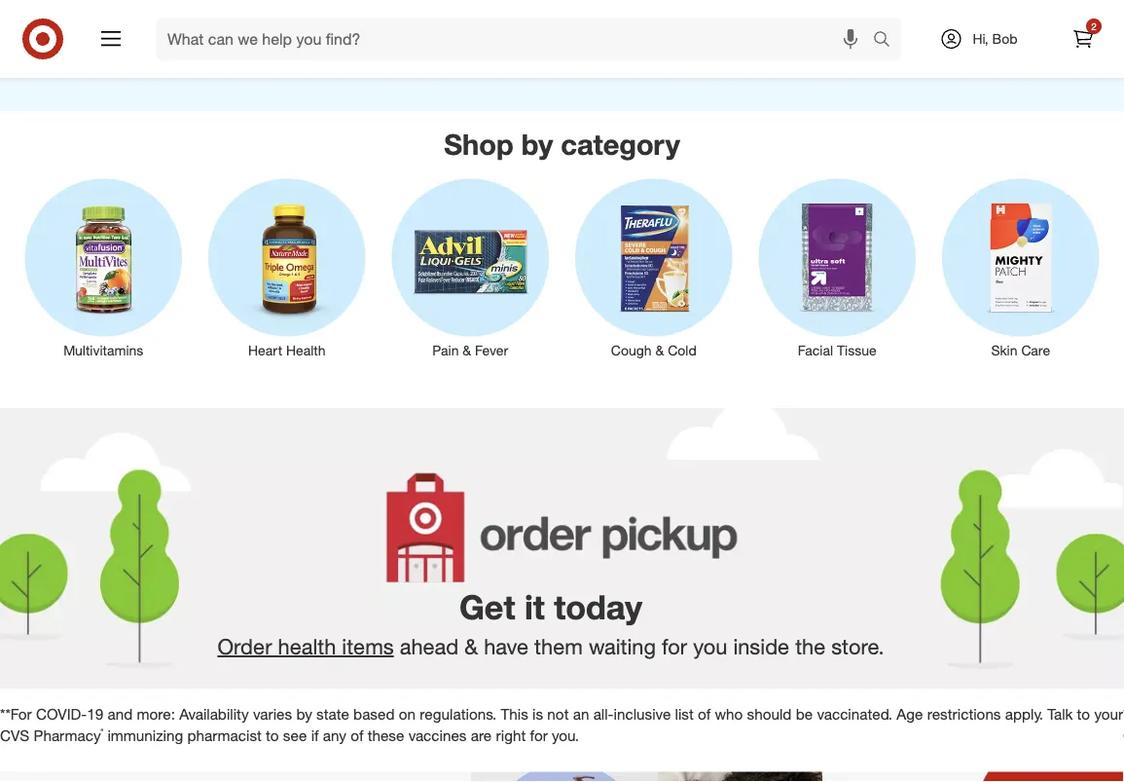 Task type: locate. For each thing, give the bounding box(es) containing it.
to
[[854, 2, 866, 19], [613, 30, 626, 47], [437, 50, 449, 67], [1078, 705, 1091, 723], [266, 726, 279, 744]]

skin
[[992, 341, 1018, 358]]

0 vertical spatial pharmacist
[[652, 30, 721, 47]]

0 vertical spatial get
[[870, 2, 889, 19]]

1 horizontal spatial by
[[296, 705, 312, 723]]

store.
[[832, 633, 885, 659]]

0 vertical spatial the
[[793, 2, 812, 19]]

you
[[694, 633, 728, 659]]

1 horizontal spatial health
[[286, 341, 326, 358]]

& up credits
[[111, 1, 126, 28]]

1 horizontal spatial get
[[870, 2, 889, 19]]

for
[[342, 30, 359, 47], [662, 633, 688, 659], [530, 726, 548, 744]]

the inside find rx savings we know it can be confusing. talk to the pharmacist to get a free rx savings review today.***
[[629, 30, 649, 47]]

1 horizontal spatial it
[[525, 587, 545, 627]]

skin care
[[992, 341, 1051, 358]]

0 horizontal spatial it
[[463, 30, 471, 47]]

it
[[463, 30, 471, 47], [525, 587, 545, 627]]

for inside earn credits by filling prescriptions, signing up for alerts, getting vaccinated and more.
[[342, 30, 359, 47]]

0 vertical spatial more.
[[1009, 22, 1044, 39]]

& left have
[[465, 633, 478, 659]]

0 vertical spatial savings
[[562, 1, 643, 28]]

by up see
[[296, 705, 312, 723]]

more. down signing
[[283, 50, 318, 67]]

bob
[[993, 30, 1018, 47]]

of
[[698, 705, 711, 723], [351, 726, 364, 744]]

pharmacist up today.***
[[652, 30, 721, 47]]

state
[[317, 705, 349, 723]]

search button
[[865, 18, 912, 64]]

to down varies
[[266, 726, 279, 744]]

0 vertical spatial health
[[132, 1, 201, 28]]

1 vertical spatial it
[[525, 587, 545, 627]]

filling
[[154, 30, 185, 47]]

1 vertical spatial savings
[[545, 50, 591, 67]]

and right 19
[[108, 705, 133, 723]]

and down illnesses
[[982, 22, 1005, 39]]

1 horizontal spatial of
[[698, 705, 711, 723]]

cough & cold link
[[562, 175, 746, 360]]

19
[[87, 705, 104, 723]]

tissue
[[837, 341, 877, 358]]

today.***
[[638, 50, 688, 67]]

and inside earn credits by filling prescriptions, signing up for alerts, getting vaccinated and more.
[[256, 50, 279, 67]]

it inside find rx savings we know it can be confusing. talk to the pharmacist to get a free rx savings review today.***
[[463, 30, 471, 47]]

and inside **for covid-19 and more: availability varies by state based on regulations. this is not an all‐inclusive list of who should be vaccinated. age restrictions apply. talk to your cvs pharmacy
[[108, 705, 133, 723]]

it left 'can'
[[463, 30, 471, 47]]

health right heart
[[286, 341, 326, 358]]

rewards
[[207, 1, 301, 28]]

1 vertical spatial get
[[453, 50, 472, 67]]

heart
[[248, 341, 282, 358]]

**for
[[0, 705, 32, 723]]

fever
[[475, 341, 509, 358]]

this
[[501, 705, 529, 723]]

be inside **for covid-19 and more: availability varies by state based on regulations. this is not an all‐inclusive list of who should be vaccinated. age restrictions apply. talk to your cvs pharmacy
[[796, 705, 813, 723]]

who
[[715, 705, 743, 723]]

to left your
[[1078, 705, 1091, 723]]

the left the "store." on the bottom right
[[796, 633, 826, 659]]

2 vertical spatial the
[[796, 633, 826, 659]]

1 horizontal spatial more.
[[1009, 22, 1044, 39]]

1 horizontal spatial be
[[796, 705, 813, 723]]

know
[[427, 30, 460, 47]]

be right should
[[796, 705, 813, 723]]

pain
[[433, 341, 459, 358]]

savings
[[562, 1, 643, 28], [545, 50, 591, 67]]

pharmacist down the availability
[[187, 726, 262, 744]]

1 vertical spatial talk
[[1048, 705, 1074, 723]]

0 vertical spatial for
[[342, 30, 359, 47]]

on
[[399, 705, 416, 723]]

hi, bob
[[973, 30, 1018, 47]]

pharmacy
[[34, 726, 101, 744]]

1 horizontal spatial pharmacist
[[652, 30, 721, 47]]

1 vertical spatial rx
[[525, 50, 541, 67]]

1 vertical spatial more.
[[283, 50, 318, 67]]

by inside **for covid-19 and more: availability varies by state based on regulations. this is not an all‐inclusive list of who should be vaccinated. age restrictions apply. talk to your cvs pharmacy
[[296, 705, 312, 723]]

1 vertical spatial by
[[522, 127, 553, 161]]

0 vertical spatial rx
[[528, 1, 556, 28]]

and
[[1046, 2, 1069, 19], [982, 22, 1005, 39], [256, 50, 279, 67], [108, 705, 133, 723]]

2
[[1092, 20, 1097, 32]]

can
[[475, 30, 497, 47]]

0 horizontal spatial more.
[[283, 50, 318, 67]]

0 horizontal spatial health
[[132, 1, 201, 28]]

not
[[548, 705, 569, 723]]

visit the clinic to get help with minor illnesses and injuries, screenings, monitoring and more.
[[764, 2, 1069, 39]]

to inside visit the clinic to get help with minor illnesses and injuries, screenings, monitoring and more.
[[854, 2, 866, 19]]

signing
[[275, 30, 319, 47]]

0 horizontal spatial pharmacist
[[187, 726, 262, 744]]

heart health link
[[195, 175, 379, 360]]

get it today order health items ahead & have them waiting for you inside the store.
[[218, 587, 885, 659]]

health up filling
[[132, 1, 201, 28]]

0 horizontal spatial by
[[135, 30, 150, 47]]

rx
[[528, 1, 556, 28], [525, 50, 541, 67]]

0 horizontal spatial talk
[[586, 30, 610, 47]]

for down is
[[530, 726, 548, 744]]

free
[[487, 50, 521, 67]]

of right 'any'
[[351, 726, 364, 744]]

covid-
[[36, 705, 87, 723]]

get
[[460, 587, 516, 627]]

be up free on the top left
[[501, 30, 516, 47]]

2 vertical spatial by
[[296, 705, 312, 723]]

0 vertical spatial of
[[698, 705, 711, 723]]

savings down confusing.
[[545, 50, 591, 67]]

age
[[897, 705, 924, 723]]

of right list
[[698, 705, 711, 723]]

regulations.
[[420, 705, 497, 723]]

for inside the get it today order health items ahead & have them waiting for you inside the store.
[[662, 633, 688, 659]]

talk
[[586, 30, 610, 47], [1048, 705, 1074, 723]]

1 horizontal spatial talk
[[1048, 705, 1074, 723]]

get up the screenings,
[[870, 2, 889, 19]]

1 vertical spatial for
[[662, 633, 688, 659]]

should
[[747, 705, 792, 723]]

for right up on the top left of page
[[342, 30, 359, 47]]

vaccinated.
[[818, 705, 893, 723]]

rx down confusing.
[[525, 50, 541, 67]]

find rx savings we know it can be confusing. talk to the pharmacist to get a free rx savings review today.***
[[404, 1, 721, 67]]

a
[[476, 50, 483, 67]]

by left filling
[[135, 30, 150, 47]]

all‐inclusive
[[594, 705, 671, 723]]

you.
[[552, 726, 579, 744]]

®
[[101, 726, 103, 737]]

and down signing
[[256, 50, 279, 67]]

&
[[111, 1, 126, 28], [463, 341, 472, 358], [656, 341, 664, 358], [465, 633, 478, 659]]

facial tissue
[[798, 341, 877, 358]]

facial tissue link
[[746, 175, 930, 360]]

more. inside visit the clinic to get help with minor illnesses and injuries, screenings, monitoring and more.
[[1009, 22, 1044, 39]]

savings up review
[[562, 1, 643, 28]]

skin care link
[[930, 175, 1113, 360]]

0 vertical spatial be
[[501, 30, 516, 47]]

heart health
[[248, 341, 326, 358]]

to up the screenings,
[[854, 2, 866, 19]]

1 vertical spatial the
[[629, 30, 649, 47]]

ahead
[[400, 633, 459, 659]]

1 vertical spatial of
[[351, 726, 364, 744]]

get
[[870, 2, 889, 19], [453, 50, 472, 67]]

more.
[[1009, 22, 1044, 39], [283, 50, 318, 67]]

**for covid-19 and more: availability varies by state based on regulations. this is not an all‐inclusive list of who should be vaccinated. age restrictions apply. talk to your cvs pharmacy
[[0, 705, 1124, 744]]

0 horizontal spatial for
[[342, 30, 359, 47]]

1 vertical spatial be
[[796, 705, 813, 723]]

by right shop
[[522, 127, 553, 161]]

for left you
[[662, 633, 688, 659]]

talk up review
[[586, 30, 610, 47]]

cough & cold
[[611, 341, 697, 358]]

talk right apply.
[[1048, 705, 1074, 723]]

0 horizontal spatial get
[[453, 50, 472, 67]]

0 horizontal spatial be
[[501, 30, 516, 47]]

rx up confusing.
[[528, 1, 556, 28]]

& health rewards *
[[111, 1, 306, 28]]

to inside **for covid-19 and more: availability varies by state based on regulations. this is not an all‐inclusive list of who should be vaccinated. age restrictions apply. talk to your cvs pharmacy
[[1078, 705, 1091, 723]]

the up injuries,
[[793, 2, 812, 19]]

0 vertical spatial talk
[[586, 30, 610, 47]]

get left a
[[453, 50, 472, 67]]

1 vertical spatial pharmacist
[[187, 726, 262, 744]]

and right illnesses
[[1046, 2, 1069, 19]]

pain & fever
[[433, 341, 509, 358]]

0 vertical spatial by
[[135, 30, 150, 47]]

varies
[[253, 705, 292, 723]]

to down the know
[[437, 50, 449, 67]]

the up today.***
[[629, 30, 649, 47]]

2 link
[[1063, 18, 1105, 60]]

1 vertical spatial health
[[286, 341, 326, 358]]

by
[[135, 30, 150, 47], [522, 127, 553, 161], [296, 705, 312, 723]]

0 vertical spatial it
[[463, 30, 471, 47]]

more:
[[137, 705, 175, 723]]

2 horizontal spatial for
[[662, 633, 688, 659]]

it up 'them'
[[525, 587, 545, 627]]

2 vertical spatial for
[[530, 726, 548, 744]]

more. down illnesses
[[1009, 22, 1044, 39]]



Task type: vqa. For each thing, say whether or not it's contained in the screenshot.
Fairlife in the Fairlife Lactose-Free 2% Milk - 52 Fl Oz
no



Task type: describe. For each thing, give the bounding box(es) containing it.
alerts,
[[99, 50, 136, 67]]

get inside find rx savings we know it can be confusing. talk to the pharmacist to get a free rx savings review today.***
[[453, 50, 472, 67]]

advertisement region
[[0, 772, 1125, 782]]

visit the clinic to get help with minor illnesses and injuries, screenings, monitoring and more. link
[[739, 0, 1094, 52]]

the inside the get it today order health items ahead & have them waiting for you inside the store.
[[796, 633, 826, 659]]

cold
[[668, 341, 697, 358]]

if
[[311, 726, 319, 744]]

minor
[[952, 2, 987, 19]]

is
[[533, 705, 544, 723]]

find
[[481, 1, 522, 28]]

with
[[923, 2, 948, 19]]

category
[[561, 127, 681, 161]]

help
[[893, 2, 919, 19]]

availability
[[179, 705, 249, 723]]

pharmacist inside find rx savings we know it can be confusing. talk to the pharmacist to get a free rx savings review today.***
[[652, 30, 721, 47]]

any
[[323, 726, 347, 744]]

up
[[323, 30, 338, 47]]

earn
[[58, 30, 86, 47]]

1 horizontal spatial for
[[530, 726, 548, 744]]

& right pain at the left of page
[[463, 341, 472, 358]]

an
[[573, 705, 590, 723]]

monitoring
[[913, 22, 979, 39]]

& inside the get it today order health items ahead & have them waiting for you inside the store.
[[465, 633, 478, 659]]

clinic
[[816, 2, 850, 19]]

*
[[301, 4, 306, 18]]

waiting
[[589, 633, 656, 659]]

talk inside **for covid-19 and more: availability varies by state based on regulations. this is not an all‐inclusive list of who should be vaccinated. age restrictions apply. talk to your cvs pharmacy
[[1048, 705, 1074, 723]]

0 horizontal spatial of
[[351, 726, 364, 744]]

health
[[278, 633, 336, 659]]

screenings,
[[840, 22, 909, 39]]

to up review
[[613, 30, 626, 47]]

based
[[354, 705, 395, 723]]

care
[[1022, 341, 1051, 358]]

order
[[218, 633, 272, 659]]

hi,
[[973, 30, 989, 47]]

them
[[535, 633, 583, 659]]

items
[[342, 633, 394, 659]]

restrictions
[[928, 705, 1002, 723]]

cvs
[[0, 726, 29, 744]]

we
[[404, 30, 423, 47]]

have
[[484, 633, 529, 659]]

health for &
[[132, 1, 201, 28]]

& left cold
[[656, 341, 664, 358]]

2 horizontal spatial by
[[522, 127, 553, 161]]

by inside earn credits by filling prescriptions, signing up for alerts, getting vaccinated and more.
[[135, 30, 150, 47]]

prescriptions,
[[189, 30, 272, 47]]

vaccinated
[[186, 50, 253, 67]]

What can we help you find? suggestions appear below search field
[[156, 18, 878, 60]]

the inside visit the clinic to get help with minor illnesses and injuries, screenings, monitoring and more.
[[793, 2, 812, 19]]

review
[[595, 50, 634, 67]]

search
[[865, 31, 912, 50]]

facial
[[798, 341, 834, 358]]

see
[[283, 726, 307, 744]]

health for heart
[[286, 341, 326, 358]]

multivitamins
[[63, 341, 143, 358]]

visit
[[764, 2, 789, 19]]

earn credits by filling prescriptions, signing up for alerts, getting vaccinated and more.
[[58, 30, 359, 67]]

shop by category
[[444, 127, 681, 161]]

more. inside earn credits by filling prescriptions, signing up for alerts, getting vaccinated and more.
[[283, 50, 318, 67]]

these
[[368, 726, 405, 744]]

get inside visit the clinic to get help with minor illnesses and injuries, screenings, monitoring and more.
[[870, 2, 889, 19]]

vaccines
[[409, 726, 467, 744]]

immunizing
[[108, 726, 183, 744]]

talk inside find rx savings we know it can be confusing. talk to the pharmacist to get a free rx savings review today.***
[[586, 30, 610, 47]]

pain & fever link
[[379, 175, 562, 360]]

apply.
[[1006, 705, 1044, 723]]

your
[[1095, 705, 1124, 723]]

illnesses
[[990, 2, 1042, 19]]

injuries,
[[790, 22, 836, 39]]

of inside **for covid-19 and more: availability varies by state based on regulations. this is not an all‐inclusive list of who should be vaccinated. age restrictions apply. talk to your cvs pharmacy
[[698, 705, 711, 723]]

getting
[[140, 50, 182, 67]]

credits
[[90, 30, 131, 47]]

® immunizing pharmacist to see if any of these vaccines are right for you.
[[101, 726, 579, 744]]

today
[[554, 587, 643, 627]]

right
[[496, 726, 526, 744]]

inside
[[734, 633, 790, 659]]

are
[[471, 726, 492, 744]]

be inside find rx savings we know it can be confusing. talk to the pharmacist to get a free rx savings review today.***
[[501, 30, 516, 47]]

it inside the get it today order health items ahead & have them waiting for you inside the store.
[[525, 587, 545, 627]]

list
[[675, 705, 694, 723]]

cough
[[611, 341, 652, 358]]

multivitamins link
[[12, 175, 195, 360]]



